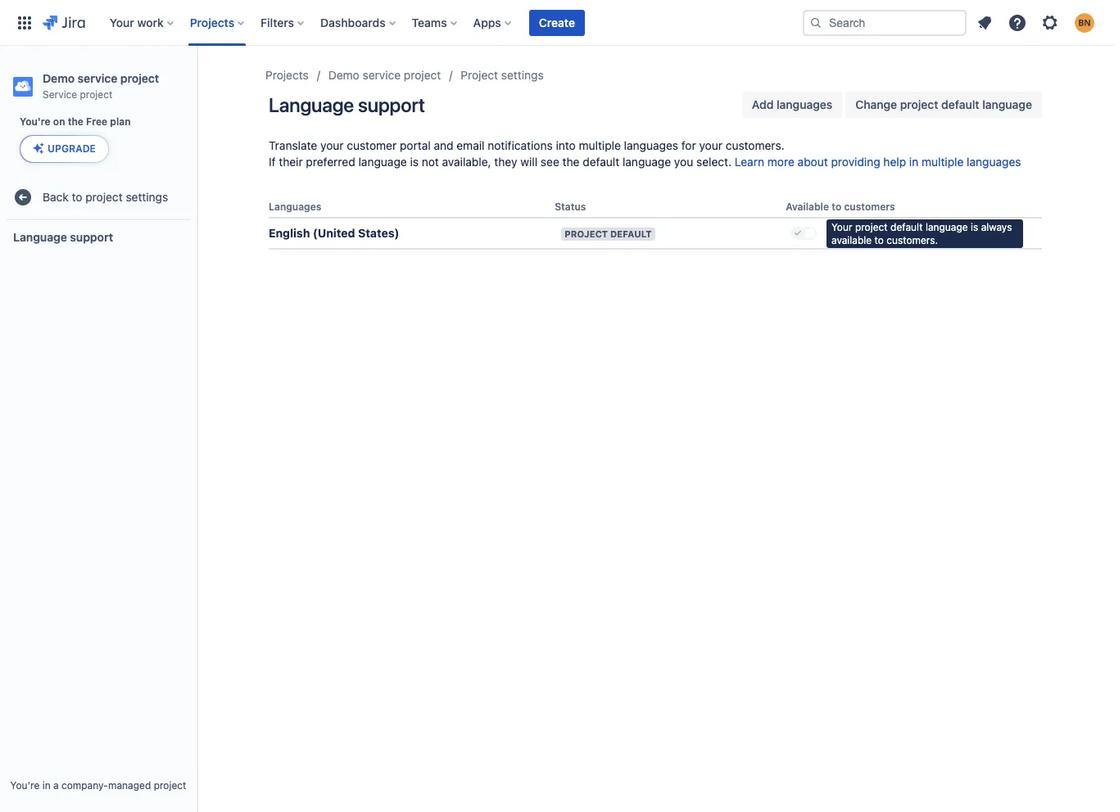 Task type: vqa. For each thing, say whether or not it's contained in the screenshot.
the left Queues "link"
no



Task type: locate. For each thing, give the bounding box(es) containing it.
filters button
[[256, 9, 311, 36]]

demo down dashboards
[[328, 68, 359, 82]]

service inside demo service project link
[[363, 68, 401, 82]]

1 horizontal spatial projects
[[265, 68, 309, 82]]

0 vertical spatial support
[[358, 93, 425, 116]]

1 vertical spatial is
[[971, 221, 978, 233]]

is inside translate your customer portal and email notifications into multiple languages for your customers. if their preferred language is not available, they will see the default language you select. learn more about providing help in multiple languages
[[410, 155, 419, 169]]

0 vertical spatial projects
[[190, 15, 234, 29]]

settings inside project settings link
[[501, 68, 544, 82]]

0 vertical spatial in
[[909, 155, 918, 169]]

projects inside dropdown button
[[190, 15, 234, 29]]

not
[[422, 155, 439, 169]]

languages
[[777, 97, 832, 111], [624, 138, 678, 152], [967, 155, 1021, 169]]

project
[[461, 68, 498, 82], [565, 229, 608, 239]]

1 horizontal spatial your
[[699, 138, 722, 152]]

0 horizontal spatial projects
[[190, 15, 234, 29]]

your inside your project default language is always available to customers.
[[831, 221, 852, 233]]

0 horizontal spatial settings
[[126, 190, 168, 204]]

is inside your project default language is always available to customers.
[[971, 221, 978, 233]]

demo
[[328, 68, 359, 82], [43, 71, 75, 85]]

multiple right into
[[579, 138, 621, 152]]

your up preferred
[[320, 138, 344, 152]]

demo inside demo service project service project
[[43, 71, 75, 85]]

0 horizontal spatial language support
[[13, 230, 113, 244]]

1 vertical spatial in
[[42, 780, 51, 792]]

1 vertical spatial you're
[[10, 780, 40, 792]]

project inside the back to project settings link
[[85, 190, 123, 204]]

0 horizontal spatial support
[[70, 230, 113, 244]]

1 vertical spatial language support
[[13, 230, 113, 244]]

more
[[767, 155, 794, 169]]

0 horizontal spatial multiple
[[579, 138, 621, 152]]

1 vertical spatial languages
[[624, 138, 678, 152]]

the
[[68, 115, 83, 128], [562, 155, 580, 169]]

available
[[831, 234, 872, 246]]

languages up "always"
[[967, 155, 1021, 169]]

demo service project service project
[[43, 71, 159, 101]]

project up free
[[80, 88, 113, 101]]

0 horizontal spatial to
[[72, 190, 82, 204]]

1 horizontal spatial service
[[363, 68, 401, 82]]

0 vertical spatial languages
[[777, 97, 832, 111]]

2 horizontal spatial languages
[[967, 155, 1021, 169]]

your work
[[110, 15, 164, 29]]

your up the available
[[831, 221, 852, 233]]

customers. down customers
[[887, 234, 938, 246]]

projects for projects link on the top left of the page
[[265, 68, 309, 82]]

0 vertical spatial settings
[[501, 68, 544, 82]]

1 horizontal spatial settings
[[501, 68, 544, 82]]

language down back
[[13, 230, 67, 244]]

service inside demo service project service project
[[78, 71, 117, 85]]

project for project default
[[565, 229, 608, 239]]

project right change
[[900, 97, 938, 111]]

language down projects link on the top left of the page
[[269, 93, 354, 116]]

search image
[[809, 16, 822, 29]]

0 vertical spatial project
[[461, 68, 498, 82]]

0 horizontal spatial project
[[461, 68, 498, 82]]

0 horizontal spatial is
[[410, 155, 419, 169]]

project down apps
[[461, 68, 498, 82]]

you're on the free plan
[[20, 115, 131, 128]]

1 vertical spatial support
[[70, 230, 113, 244]]

if
[[269, 155, 276, 169]]

0 horizontal spatial languages
[[624, 138, 678, 152]]

support down the back to project settings link
[[70, 230, 113, 244]]

1 horizontal spatial is
[[971, 221, 978, 233]]

service for demo service project
[[363, 68, 401, 82]]

to right back
[[72, 190, 82, 204]]

0 horizontal spatial customers.
[[726, 138, 784, 152]]

1 horizontal spatial your
[[831, 221, 852, 233]]

select.
[[696, 155, 732, 169]]

you're
[[20, 115, 51, 128], [10, 780, 40, 792]]

your left work
[[110, 15, 134, 29]]

will
[[520, 155, 537, 169]]

you're for you're in a company-managed project
[[10, 780, 40, 792]]

1 horizontal spatial multiple
[[922, 155, 964, 169]]

service down dashboards popup button
[[363, 68, 401, 82]]

your inside your work popup button
[[110, 15, 134, 29]]

the down into
[[562, 155, 580, 169]]

multiple right the help
[[922, 155, 964, 169]]

to right available
[[832, 201, 841, 213]]

language support
[[269, 93, 425, 116], [13, 230, 113, 244]]

project
[[404, 68, 441, 82], [120, 71, 159, 85], [80, 88, 113, 101], [900, 97, 938, 111], [85, 190, 123, 204], [855, 221, 888, 233], [154, 780, 186, 792]]

to right the available
[[874, 234, 884, 246]]

language
[[982, 97, 1032, 111], [358, 155, 407, 169], [623, 155, 671, 169], [926, 221, 968, 233]]

2 horizontal spatial to
[[874, 234, 884, 246]]

primary element
[[10, 0, 803, 45]]

plan
[[110, 115, 131, 128]]

in right the help
[[909, 155, 918, 169]]

upgrade button
[[20, 136, 108, 162]]

language
[[269, 93, 354, 116], [13, 230, 67, 244]]

in left a
[[42, 780, 51, 792]]

project down status on the top of the page
[[565, 229, 608, 239]]

back
[[43, 190, 69, 204]]

jira image
[[43, 13, 85, 32], [43, 13, 85, 32]]

(united
[[313, 226, 355, 240]]

1 vertical spatial settings
[[126, 190, 168, 204]]

in
[[909, 155, 918, 169], [42, 780, 51, 792]]

Search field
[[803, 9, 967, 36]]

languages up "you"
[[624, 138, 678, 152]]

available
[[786, 201, 829, 213]]

default inside change project default language button
[[941, 97, 979, 111]]

0 horizontal spatial demo
[[43, 71, 75, 85]]

1 horizontal spatial language support
[[269, 93, 425, 116]]

support down demo service project link
[[358, 93, 425, 116]]

1 horizontal spatial customers.
[[887, 234, 938, 246]]

teams button
[[407, 9, 463, 36]]

default
[[941, 97, 979, 111], [583, 155, 619, 169], [890, 221, 923, 233], [610, 229, 652, 239]]

appswitcher icon image
[[15, 13, 34, 32]]

customers. up learn
[[726, 138, 784, 152]]

1 vertical spatial language
[[13, 230, 67, 244]]

0 vertical spatial multiple
[[579, 138, 621, 152]]

project right back
[[85, 190, 123, 204]]

help
[[883, 155, 906, 169]]

the right 'on'
[[68, 115, 83, 128]]

project down 'teams' at left
[[404, 68, 441, 82]]

is left not
[[410, 155, 419, 169]]

1 vertical spatial the
[[562, 155, 580, 169]]

your project default language is always available to customers. tooltip
[[827, 220, 1023, 248]]

0 horizontal spatial in
[[42, 780, 51, 792]]

0 vertical spatial the
[[68, 115, 83, 128]]

0 vertical spatial language
[[269, 93, 354, 116]]

0 vertical spatial is
[[410, 155, 419, 169]]

settings down apps dropdown button
[[501, 68, 544, 82]]

your up select. on the right top of the page
[[699, 138, 722, 152]]

0 vertical spatial you're
[[20, 115, 51, 128]]

demo up service
[[43, 71, 75, 85]]

your for your project default language is always available to customers.
[[831, 221, 852, 233]]

settings down plan
[[126, 190, 168, 204]]

is left "always"
[[971, 221, 978, 233]]

your work button
[[105, 9, 180, 36]]

notifications image
[[975, 13, 994, 32]]

1 your from the left
[[320, 138, 344, 152]]

sidebar navigation image
[[179, 66, 215, 98]]

projects
[[190, 15, 234, 29], [265, 68, 309, 82]]

create
[[539, 15, 575, 29]]

1 horizontal spatial language
[[269, 93, 354, 116]]

1 vertical spatial project
[[565, 229, 608, 239]]

0 horizontal spatial the
[[68, 115, 83, 128]]

service up free
[[78, 71, 117, 85]]

service
[[363, 68, 401, 82], [78, 71, 117, 85]]

teams
[[412, 15, 447, 29]]

your
[[110, 15, 134, 29], [831, 221, 852, 233]]

project settings
[[461, 68, 544, 82]]

change project default language
[[855, 97, 1032, 111]]

1 horizontal spatial to
[[832, 201, 841, 213]]

your
[[320, 138, 344, 152], [699, 138, 722, 152]]

create button
[[529, 9, 585, 36]]

the inside translate your customer portal and email notifications into multiple languages for your customers. if their preferred language is not available, they will see the default language you select. learn more about providing help in multiple languages
[[562, 155, 580, 169]]

multiple
[[579, 138, 621, 152], [922, 155, 964, 169]]

projects link
[[265, 66, 309, 85]]

0 vertical spatial your
[[110, 15, 134, 29]]

0 horizontal spatial your
[[110, 15, 134, 29]]

1 vertical spatial customers.
[[887, 234, 938, 246]]

a
[[53, 780, 59, 792]]

available,
[[442, 155, 491, 169]]

projects right work
[[190, 15, 234, 29]]

apps
[[473, 15, 501, 29]]

you're left 'on'
[[20, 115, 51, 128]]

0 vertical spatial customers.
[[726, 138, 784, 152]]

customers.
[[726, 138, 784, 152], [887, 234, 938, 246]]

you're for you're on the free plan
[[20, 115, 51, 128]]

language support down back
[[13, 230, 113, 244]]

1 vertical spatial your
[[831, 221, 852, 233]]

notifications
[[488, 138, 553, 152]]

default inside your project default language is always available to customers.
[[890, 221, 923, 233]]

banner
[[0, 0, 1114, 46]]

1 horizontal spatial demo
[[328, 68, 359, 82]]

2 vertical spatial languages
[[967, 155, 1021, 169]]

to
[[72, 190, 82, 204], [832, 201, 841, 213], [874, 234, 884, 246]]

status
[[555, 201, 586, 213]]

you're left a
[[10, 780, 40, 792]]

0 horizontal spatial your
[[320, 138, 344, 152]]

change
[[855, 97, 897, 111]]

filters
[[261, 15, 294, 29]]

support
[[358, 93, 425, 116], [70, 230, 113, 244]]

customer
[[347, 138, 397, 152]]

0 horizontal spatial language
[[13, 230, 67, 244]]

states)
[[358, 226, 399, 240]]

see
[[541, 155, 559, 169]]

1 horizontal spatial the
[[562, 155, 580, 169]]

to for project
[[72, 190, 82, 204]]

1 horizontal spatial in
[[909, 155, 918, 169]]

1 vertical spatial projects
[[265, 68, 309, 82]]

dashboards
[[320, 15, 386, 29]]

project right managed
[[154, 780, 186, 792]]

1 horizontal spatial languages
[[777, 97, 832, 111]]

projects down filters "popup button"
[[265, 68, 309, 82]]

your project default language is always available to customers.
[[831, 221, 1012, 246]]

to inside your project default language is always available to customers.
[[874, 234, 884, 246]]

translate your customer portal and email notifications into multiple languages for your customers. if their preferred language is not available, they will see the default language you select. learn more about providing help in multiple languages
[[269, 138, 1021, 169]]

customers. inside translate your customer portal and email notifications into multiple languages for your customers. if their preferred language is not available, they will see the default language you select. learn more about providing help in multiple languages
[[726, 138, 784, 152]]

settings
[[501, 68, 544, 82], [126, 190, 168, 204]]

language support up customer
[[269, 93, 425, 116]]

project down customers
[[855, 221, 888, 233]]

languages right add
[[777, 97, 832, 111]]

is
[[410, 155, 419, 169], [971, 221, 978, 233]]

always
[[981, 221, 1012, 233]]

1 horizontal spatial project
[[565, 229, 608, 239]]

0 horizontal spatial service
[[78, 71, 117, 85]]

language inside button
[[982, 97, 1032, 111]]



Task type: describe. For each thing, give the bounding box(es) containing it.
company-
[[61, 780, 108, 792]]

project inside your project default language is always available to customers.
[[855, 221, 888, 233]]

1 vertical spatial multiple
[[922, 155, 964, 169]]

about
[[798, 155, 828, 169]]

email
[[457, 138, 485, 152]]

free
[[86, 115, 107, 128]]

languages inside button
[[777, 97, 832, 111]]

help image
[[1008, 13, 1027, 32]]

demo for demo service project service project
[[43, 71, 75, 85]]

their
[[279, 155, 303, 169]]

add languages button
[[742, 92, 842, 118]]

back to project settings
[[43, 190, 168, 204]]

project settings link
[[461, 66, 544, 85]]

portal
[[400, 138, 431, 152]]

providing
[[831, 155, 880, 169]]

apps button
[[468, 9, 518, 36]]

customers. inside your project default language is always available to customers.
[[887, 234, 938, 246]]

banner containing your work
[[0, 0, 1114, 46]]

add languages
[[752, 97, 832, 111]]

demo service project
[[328, 68, 441, 82]]

translate
[[269, 138, 317, 152]]

you're in a company-managed project
[[10, 780, 186, 792]]

add
[[752, 97, 774, 111]]

your for your work
[[110, 15, 134, 29]]

projects for projects dropdown button
[[190, 15, 234, 29]]

demo for demo service project
[[328, 68, 359, 82]]

project default
[[565, 229, 652, 239]]

languages
[[269, 201, 321, 213]]

settings image
[[1040, 13, 1060, 32]]

service
[[43, 88, 77, 101]]

change project default language button
[[846, 92, 1042, 118]]

in inside translate your customer portal and email notifications into multiple languages for your customers. if their preferred language is not available, they will see the default language you select. learn more about providing help in multiple languages
[[909, 155, 918, 169]]

learn
[[735, 155, 764, 169]]

settings inside the back to project settings link
[[126, 190, 168, 204]]

to for customers
[[832, 201, 841, 213]]

project up plan
[[120, 71, 159, 85]]

service for demo service project service project
[[78, 71, 117, 85]]

your profile and settings image
[[1075, 13, 1094, 32]]

default inside translate your customer portal and email notifications into multiple languages for your customers. if their preferred language is not available, they will see the default language you select. learn more about providing help in multiple languages
[[583, 155, 619, 169]]

into
[[556, 138, 576, 152]]

demo service project link
[[328, 66, 441, 85]]

upgrade
[[48, 143, 96, 155]]

0 vertical spatial language support
[[269, 93, 425, 116]]

available to customers
[[786, 201, 895, 213]]

on
[[53, 115, 65, 128]]

projects button
[[185, 9, 251, 36]]

language inside your project default language is always available to customers.
[[926, 221, 968, 233]]

back to project settings link
[[7, 181, 190, 214]]

they
[[494, 155, 517, 169]]

learn more about providing help in multiple languages link
[[735, 155, 1021, 169]]

for
[[681, 138, 696, 152]]

english
[[269, 226, 310, 240]]

1 horizontal spatial support
[[358, 93, 425, 116]]

you
[[674, 155, 693, 169]]

managed
[[108, 780, 151, 792]]

dashboards button
[[315, 9, 402, 36]]

work
[[137, 15, 164, 29]]

english (united states)
[[269, 226, 399, 240]]

preferred
[[306, 155, 355, 169]]

project for project settings
[[461, 68, 498, 82]]

customers
[[844, 201, 895, 213]]

and
[[434, 138, 453, 152]]

project inside demo service project link
[[404, 68, 441, 82]]

project inside change project default language button
[[900, 97, 938, 111]]

2 your from the left
[[699, 138, 722, 152]]



